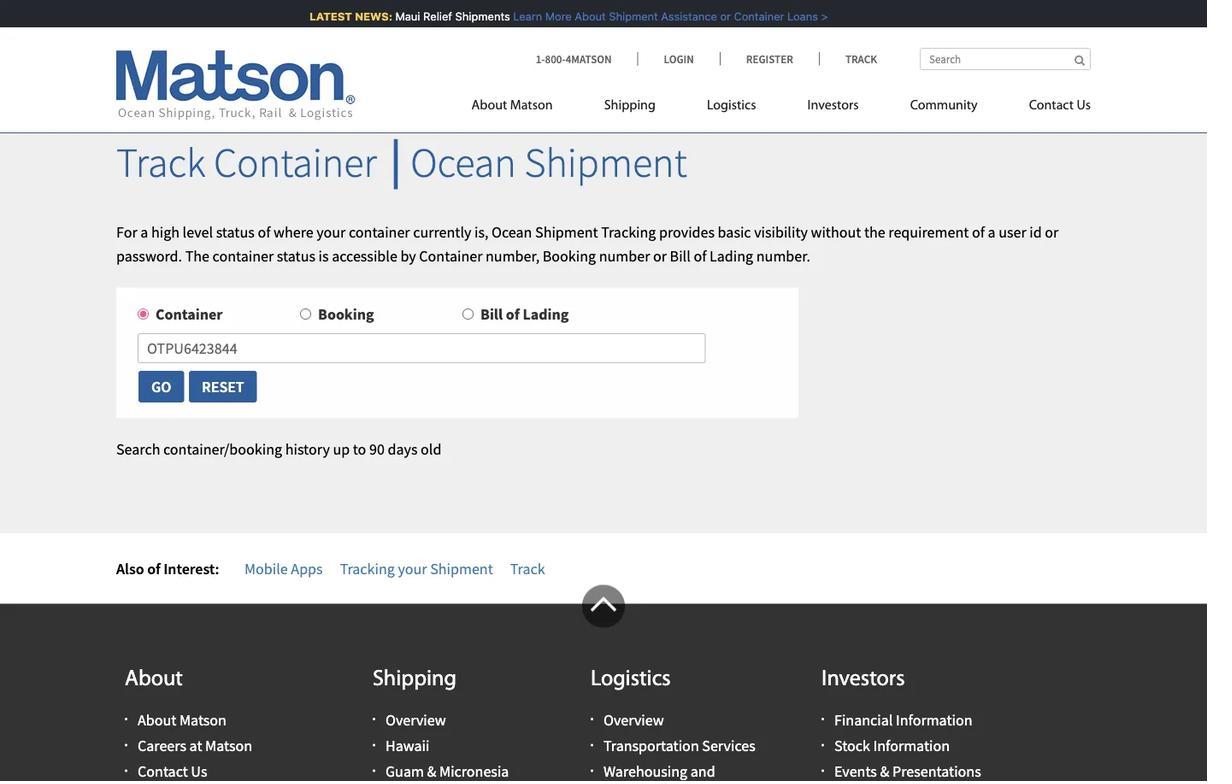 Task type: vqa. For each thing, say whether or not it's contained in the screenshot.
(510) 628-4227 link
no



Task type: locate. For each thing, give the bounding box(es) containing it.
0 vertical spatial about matson link
[[472, 90, 579, 125]]

bill right bill of lading option
[[481, 305, 503, 324]]

information
[[896, 711, 973, 730], [873, 737, 950, 756]]

mobile apps
[[245, 559, 323, 578]]

1-800-4matson link
[[536, 52, 638, 66]]

search container/booking history up to 90 days old
[[116, 440, 442, 459]]

0 vertical spatial lading
[[710, 247, 753, 266]]

latest
[[305, 10, 348, 23]]

up
[[333, 440, 350, 459]]

None search field
[[920, 48, 1091, 70]]

lading
[[710, 247, 753, 266], [523, 305, 569, 324]]

overview
[[386, 711, 446, 730], [604, 711, 664, 730]]

1 vertical spatial container
[[213, 247, 274, 266]]

1 horizontal spatial booking
[[543, 247, 596, 266]]

bill down provides
[[670, 247, 691, 266]]

0 vertical spatial investors
[[808, 99, 859, 112]]

transportation services link
[[604, 737, 756, 756]]

latest news: maui relief shipments learn more about shipment assistance or container loans >
[[305, 10, 824, 23]]

2 horizontal spatial track
[[846, 52, 877, 66]]

1 overview link from the left
[[386, 711, 446, 730]]

│ocean
[[385, 137, 516, 188]]

tracking inside 'for a high level status of where your container currently is, ocean shipment tracking provides basic visibility without the requirement of a user id or password. the container status is accessible by container number, booking number or bill of lading number.'
[[601, 222, 656, 241]]

mobile
[[245, 559, 288, 578]]

0 horizontal spatial container
[[213, 247, 274, 266]]

1 vertical spatial about matson link
[[138, 711, 227, 730]]

number
[[599, 247, 650, 266]]

overview up transportation at the bottom
[[604, 711, 664, 730]]

investors down register link
[[808, 99, 859, 112]]

0 horizontal spatial lading
[[523, 305, 569, 324]]

logistics
[[707, 99, 756, 112], [591, 669, 671, 691]]

shipping inside top menu navigation
[[604, 99, 656, 112]]

learn
[[509, 10, 538, 23]]

number.
[[757, 247, 811, 266]]

1 horizontal spatial status
[[277, 247, 316, 266]]

about inside top menu navigation
[[472, 99, 507, 112]]

about for about
[[125, 669, 183, 691]]

2 horizontal spatial or
[[1045, 222, 1059, 241]]

0 vertical spatial track
[[846, 52, 877, 66]]

0 vertical spatial tracking
[[601, 222, 656, 241]]

tracking up number
[[601, 222, 656, 241]]

1 vertical spatial investors
[[822, 669, 905, 691]]

password.
[[116, 247, 182, 266]]

overview for shipping
[[386, 711, 446, 730]]

ocean
[[492, 222, 532, 241]]

about matson link down '1-'
[[472, 90, 579, 125]]

logistics down register link
[[707, 99, 756, 112]]

about matson link for careers at matson 'link'
[[138, 711, 227, 730]]

hawaii link
[[386, 737, 430, 756]]

1 horizontal spatial container
[[349, 222, 410, 241]]

0 horizontal spatial bill
[[481, 305, 503, 324]]

0 horizontal spatial booking
[[318, 305, 374, 324]]

matson up at
[[180, 711, 227, 730]]

of down provides
[[694, 247, 707, 266]]

0 vertical spatial information
[[896, 711, 973, 730]]

logistics up transportation at the bottom
[[591, 669, 671, 691]]

investors inside footer
[[822, 669, 905, 691]]

1 vertical spatial information
[[873, 737, 950, 756]]

0 vertical spatial status
[[216, 222, 255, 241]]

also
[[116, 559, 144, 578]]

services
[[702, 737, 756, 756]]

a right for
[[140, 222, 148, 241]]

matson inside about matson link
[[510, 99, 553, 112]]

old
[[421, 440, 442, 459]]

lading down the number,
[[523, 305, 569, 324]]

1 horizontal spatial shipping
[[604, 99, 656, 112]]

1 vertical spatial status
[[277, 247, 316, 266]]

shipping
[[604, 99, 656, 112], [373, 669, 457, 691]]

about matson link up careers at matson 'link'
[[138, 711, 227, 730]]

matson for about matson
[[510, 99, 553, 112]]

status down where
[[277, 247, 316, 266]]

level
[[183, 222, 213, 241]]

track link
[[819, 52, 877, 66], [510, 559, 545, 578]]

0 horizontal spatial logistics
[[591, 669, 671, 691]]

shipment
[[604, 10, 654, 23], [525, 137, 687, 188], [535, 222, 598, 241], [430, 559, 493, 578]]

financial information stock information
[[835, 711, 973, 756]]

overview link
[[386, 711, 446, 730], [604, 711, 664, 730]]

about inside about matson careers at matson
[[138, 711, 176, 730]]

lading down basic
[[710, 247, 753, 266]]

1 vertical spatial logistics
[[591, 669, 671, 691]]

status
[[216, 222, 255, 241], [277, 247, 316, 266]]

investors
[[808, 99, 859, 112], [822, 669, 905, 691]]

container
[[349, 222, 410, 241], [213, 247, 274, 266]]

logistics inside top menu navigation
[[707, 99, 756, 112]]

container up accessible
[[349, 222, 410, 241]]

1 horizontal spatial overview
[[604, 711, 664, 730]]

1 vertical spatial your
[[398, 559, 427, 578]]

0 horizontal spatial a
[[140, 222, 148, 241]]

0 horizontal spatial your
[[317, 222, 346, 241]]

interest:
[[164, 559, 219, 578]]

your inside 'for a high level status of where your container currently is, ocean shipment tracking provides basic visibility without the requirement of a user id or password. the container status is accessible by container number, booking number or bill of lading number.'
[[317, 222, 346, 241]]

2 vertical spatial or
[[653, 247, 667, 266]]

of
[[258, 222, 271, 241], [972, 222, 985, 241], [694, 247, 707, 266], [506, 305, 520, 324], [147, 559, 160, 578]]

1 vertical spatial lading
[[523, 305, 569, 324]]

overview up hawaii link
[[386, 711, 446, 730]]

relief
[[419, 10, 448, 23]]

footer
[[0, 585, 1207, 782]]

about matson link
[[472, 90, 579, 125], [138, 711, 227, 730]]

matson for about matson careers at matson
[[180, 711, 227, 730]]

the
[[864, 222, 886, 241]]

backtop image
[[582, 585, 625, 628]]

1 horizontal spatial tracking
[[601, 222, 656, 241]]

bill of lading
[[481, 305, 569, 324]]

shipping down '4matson'
[[604, 99, 656, 112]]

container right the
[[213, 247, 274, 266]]

1 vertical spatial shipping
[[373, 669, 457, 691]]

a
[[140, 222, 148, 241], [988, 222, 996, 241]]

1 horizontal spatial or
[[716, 10, 726, 23]]

1 overview from the left
[[386, 711, 446, 730]]

matson down '1-'
[[510, 99, 553, 112]]

or right number
[[653, 247, 667, 266]]

0 horizontal spatial overview link
[[386, 711, 446, 730]]

shipping inside footer
[[373, 669, 457, 691]]

booking right booking option
[[318, 305, 374, 324]]

0 horizontal spatial or
[[653, 247, 667, 266]]

information down financial information link
[[873, 737, 950, 756]]

1 horizontal spatial overview link
[[604, 711, 664, 730]]

0 horizontal spatial track link
[[510, 559, 545, 578]]

1 horizontal spatial logistics
[[707, 99, 756, 112]]

container right container option
[[156, 305, 223, 324]]

about matson
[[472, 99, 553, 112]]

0 vertical spatial booking
[[543, 247, 596, 266]]

1 horizontal spatial a
[[988, 222, 996, 241]]

0 horizontal spatial overview
[[386, 711, 446, 730]]

tracking
[[601, 222, 656, 241], [340, 559, 395, 578]]

overview link up hawaii link
[[386, 711, 446, 730]]

the
[[185, 247, 210, 266]]

0 vertical spatial matson
[[510, 99, 553, 112]]

about matson link for shipping link
[[472, 90, 579, 125]]

a left user on the top
[[988, 222, 996, 241]]

2 overview link from the left
[[604, 711, 664, 730]]

or right id
[[1045, 222, 1059, 241]]

search image
[[1075, 55, 1085, 66]]

1 horizontal spatial track link
[[819, 52, 877, 66]]

1 vertical spatial bill
[[481, 305, 503, 324]]

register link
[[720, 52, 819, 66]]

0 vertical spatial logistics
[[707, 99, 756, 112]]

shipping up overview hawaii
[[373, 669, 457, 691]]

also of interest:
[[116, 559, 219, 578]]

None button
[[138, 370, 185, 404], [188, 370, 258, 404], [138, 370, 185, 404], [188, 370, 258, 404]]

container down currently
[[419, 247, 483, 266]]

is,
[[475, 222, 489, 241]]

2 overview from the left
[[604, 711, 664, 730]]

your
[[317, 222, 346, 241], [398, 559, 427, 578]]

booking left number
[[543, 247, 596, 266]]

0 vertical spatial your
[[317, 222, 346, 241]]

0 vertical spatial shipping
[[604, 99, 656, 112]]

logistics link
[[681, 90, 782, 125]]

or right assistance
[[716, 10, 726, 23]]

booking
[[543, 247, 596, 266], [318, 305, 374, 324]]

for a high level status of where your container currently is, ocean shipment tracking provides basic visibility without the requirement of a user id or password. the container status is accessible by container number, booking number or bill of lading number.
[[116, 222, 1059, 266]]

1 horizontal spatial bill
[[670, 247, 691, 266]]

1 horizontal spatial track
[[510, 559, 545, 578]]

1 vertical spatial track
[[116, 137, 206, 188]]

to
[[353, 440, 366, 459]]

information up stock information link
[[896, 711, 973, 730]]

overview link up transportation at the bottom
[[604, 711, 664, 730]]

careers at matson link
[[138, 737, 252, 756]]

matson right at
[[205, 737, 252, 756]]

more
[[541, 10, 567, 23]]

1 horizontal spatial about matson link
[[472, 90, 579, 125]]

shipments
[[451, 10, 506, 23]]

1 horizontal spatial lading
[[710, 247, 753, 266]]

1 vertical spatial tracking
[[340, 559, 395, 578]]

without
[[811, 222, 861, 241]]

0 horizontal spatial about matson link
[[138, 711, 227, 730]]

0 horizontal spatial tracking
[[340, 559, 395, 578]]

overview inside overview transportation services
[[604, 711, 664, 730]]

0 vertical spatial bill
[[670, 247, 691, 266]]

tracking your shipment link
[[340, 559, 493, 578]]

1 vertical spatial matson
[[180, 711, 227, 730]]

0 horizontal spatial shipping
[[373, 669, 457, 691]]

tracking right apps
[[340, 559, 395, 578]]

history
[[285, 440, 330, 459]]

container up where
[[214, 137, 377, 188]]

matson
[[510, 99, 553, 112], [180, 711, 227, 730], [205, 737, 252, 756]]

or
[[716, 10, 726, 23], [1045, 222, 1059, 241], [653, 247, 667, 266]]

status right level
[[216, 222, 255, 241]]

investors up financial
[[822, 669, 905, 691]]

bill
[[670, 247, 691, 266], [481, 305, 503, 324]]



Task type: describe. For each thing, give the bounding box(es) containing it.
contact
[[1029, 99, 1074, 112]]

overview transportation services
[[604, 711, 756, 756]]

footer containing about
[[0, 585, 1207, 782]]

contact us link
[[1004, 90, 1091, 125]]

maui
[[391, 10, 416, 23]]

high
[[151, 222, 180, 241]]

assistance
[[657, 10, 713, 23]]

hawaii
[[386, 737, 430, 756]]

overview link for shipping
[[386, 711, 446, 730]]

2 a from the left
[[988, 222, 996, 241]]

for
[[116, 222, 137, 241]]

stock
[[835, 737, 870, 756]]

apps
[[291, 559, 323, 578]]

contact us
[[1029, 99, 1091, 112]]

login
[[664, 52, 694, 66]]

0 vertical spatial or
[[716, 10, 726, 23]]

at
[[189, 737, 202, 756]]

days
[[388, 440, 418, 459]]

loans
[[783, 10, 814, 23]]

investors inside "link"
[[808, 99, 859, 112]]

Container radio
[[138, 309, 149, 320]]

1 a from the left
[[140, 222, 148, 241]]

>
[[817, 10, 824, 23]]

1 vertical spatial track link
[[510, 559, 545, 578]]

1 vertical spatial booking
[[318, 305, 374, 324]]

top menu navigation
[[472, 90, 1091, 125]]

community link
[[885, 90, 1004, 125]]

of right bill of lading option
[[506, 305, 520, 324]]

1 horizontal spatial your
[[398, 559, 427, 578]]

stock information link
[[835, 737, 950, 756]]

overview link for logistics
[[604, 711, 664, 730]]

number,
[[486, 247, 540, 266]]

2 vertical spatial matson
[[205, 737, 252, 756]]

800-
[[545, 52, 566, 66]]

shipping link
[[579, 90, 681, 125]]

careers
[[138, 737, 186, 756]]

of left user on the top
[[972, 222, 985, 241]]

1-800-4matson
[[536, 52, 612, 66]]

provides
[[659, 222, 715, 241]]

Enter Container # text field
[[138, 334, 706, 363]]

lading inside 'for a high level status of where your container currently is, ocean shipment tracking provides basic visibility without the requirement of a user id or password. the container status is accessible by container number, booking number or bill of lading number.'
[[710, 247, 753, 266]]

tracking your shipment
[[340, 559, 493, 578]]

of right also
[[147, 559, 160, 578]]

container left the loans
[[730, 10, 780, 23]]

is
[[319, 247, 329, 266]]

1 vertical spatial or
[[1045, 222, 1059, 241]]

by
[[401, 247, 416, 266]]

Search search field
[[920, 48, 1091, 70]]

us
[[1077, 99, 1091, 112]]

search
[[116, 440, 160, 459]]

about matson careers at matson
[[138, 711, 252, 756]]

community
[[910, 99, 978, 112]]

container/booking
[[163, 440, 282, 459]]

2 vertical spatial track
[[510, 559, 545, 578]]

financial information link
[[835, 711, 973, 730]]

Bill of Lading radio
[[463, 309, 474, 320]]

user
[[999, 222, 1027, 241]]

1-
[[536, 52, 545, 66]]

container inside 'for a high level status of where your container currently is, ocean shipment tracking provides basic visibility without the requirement of a user id or password. the container status is accessible by container number, booking number or bill of lading number.'
[[419, 247, 483, 266]]

overview hawaii
[[386, 711, 446, 756]]

investors link
[[782, 90, 885, 125]]

bill inside 'for a high level status of where your container currently is, ocean shipment tracking provides basic visibility without the requirement of a user id or password. the container status is accessible by container number, booking number or bill of lading number.'
[[670, 247, 691, 266]]

4matson
[[566, 52, 612, 66]]

about for about matson
[[472, 99, 507, 112]]

logistics inside footer
[[591, 669, 671, 691]]

mobile apps link
[[245, 559, 323, 578]]

visibility
[[754, 222, 808, 241]]

about for about matson careers at matson
[[138, 711, 176, 730]]

booking inside 'for a high level status of where your container currently is, ocean shipment tracking provides basic visibility without the requirement of a user id or password. the container status is accessible by container number, booking number or bill of lading number.'
[[543, 247, 596, 266]]

id
[[1030, 222, 1042, 241]]

0 vertical spatial container
[[349, 222, 410, 241]]

currently
[[413, 222, 472, 241]]

shipment inside 'for a high level status of where your container currently is, ocean shipment tracking provides basic visibility without the requirement of a user id or password. the container status is accessible by container number, booking number or bill of lading number.'
[[535, 222, 598, 241]]

financial
[[835, 711, 893, 730]]

blue matson logo with ocean, shipping, truck, rail and logistics written beneath it. image
[[116, 50, 356, 121]]

of left where
[[258, 222, 271, 241]]

accessible
[[332, 247, 397, 266]]

0 vertical spatial track link
[[819, 52, 877, 66]]

basic
[[718, 222, 751, 241]]

overview for logistics
[[604, 711, 664, 730]]

0 horizontal spatial status
[[216, 222, 255, 241]]

0 horizontal spatial track
[[116, 137, 206, 188]]

track container │ocean shipment
[[116, 137, 687, 188]]

news:
[[350, 10, 388, 23]]

Booking radio
[[300, 309, 311, 320]]

requirement
[[889, 222, 969, 241]]

where
[[274, 222, 314, 241]]

transportation
[[604, 737, 699, 756]]

login link
[[638, 52, 720, 66]]

90
[[369, 440, 385, 459]]

register
[[746, 52, 793, 66]]

learn more about shipment assistance or container loans > link
[[509, 10, 824, 23]]



